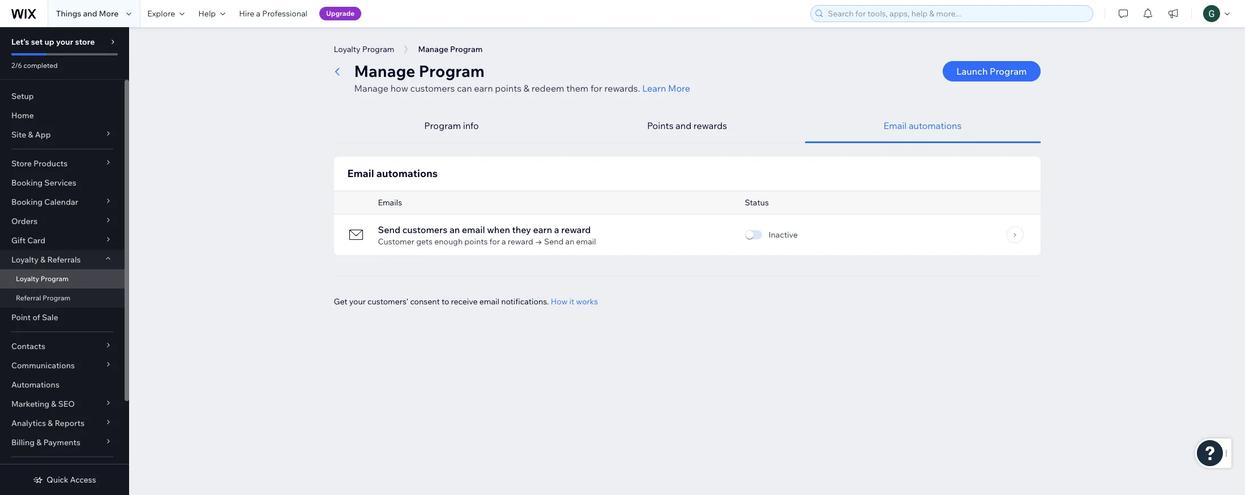 Task type: vqa. For each thing, say whether or not it's contained in the screenshot.
"Quick Access"
yes



Task type: describe. For each thing, give the bounding box(es) containing it.
program inside manage program manage how customers can earn points & redeem them for rewards. learn more
[[419, 61, 485, 81]]

0 vertical spatial an
[[450, 224, 460, 236]]

& for referrals
[[40, 255, 46, 265]]

hire a professional link
[[232, 0, 314, 27]]

booking services link
[[0, 173, 125, 193]]

explore
[[147, 8, 175, 19]]

can
[[457, 83, 472, 94]]

edit button
[[983, 227, 1024, 244]]

how it works link
[[551, 297, 598, 307]]

let's
[[11, 37, 29, 47]]

products
[[34, 159, 68, 169]]

get
[[334, 297, 348, 307]]

communications
[[11, 361, 75, 371]]

for inside send customers an email when they earn a reward customer gets enough points for a reward → send an email
[[490, 237, 500, 247]]

enough
[[435, 237, 463, 247]]

& inside manage program manage how customers can earn points & redeem them for rewards. learn more
[[524, 83, 530, 94]]

earn for manage program
[[474, 83, 493, 94]]

program for launch program button
[[990, 66, 1027, 77]]

referral program
[[16, 294, 70, 303]]

point of sale
[[11, 313, 58, 323]]

1 horizontal spatial an
[[566, 237, 575, 247]]

gift card button
[[0, 231, 125, 250]]

quick access
[[47, 475, 96, 486]]

works
[[576, 297, 598, 307]]

learn more link
[[642, 82, 691, 95]]

edit
[[996, 230, 1011, 240]]

site
[[11, 130, 26, 140]]

tab list containing program info
[[334, 109, 1041, 143]]

email automations inside button
[[884, 120, 962, 131]]

2/6 completed
[[11, 61, 58, 70]]

get your customers' consent to receive email notifications. how it works
[[334, 297, 598, 307]]

0 vertical spatial more
[[99, 8, 119, 19]]

points
[[647, 120, 674, 131]]

loyalty & referrals
[[11, 255, 81, 265]]

when
[[487, 224, 510, 236]]

quick access button
[[33, 475, 96, 486]]

customers inside send customers an email when they earn a reward customer gets enough points for a reward → send an email
[[403, 224, 448, 236]]

hire a professional
[[239, 8, 308, 19]]

of
[[33, 313, 40, 323]]

& for payments
[[36, 438, 42, 448]]

completed
[[24, 61, 58, 70]]

learn
[[642, 83, 666, 94]]

receive
[[451, 297, 478, 307]]

launch program button
[[943, 61, 1041, 82]]

gift
[[11, 236, 26, 246]]

program for the 'referral program' 'link'
[[43, 294, 70, 303]]

store
[[11, 159, 32, 169]]

status
[[745, 198, 769, 208]]

marketing & seo button
[[0, 395, 125, 414]]

orders button
[[0, 212, 125, 231]]

2/6
[[11, 61, 22, 70]]

to
[[442, 297, 449, 307]]

billing
[[11, 438, 35, 448]]

program for loyalty program link
[[41, 275, 69, 283]]

rewards
[[694, 120, 727, 131]]

payments
[[43, 438, 80, 448]]

contacts
[[11, 342, 45, 352]]

marketing & seo
[[11, 399, 75, 410]]

marketing
[[11, 399, 49, 410]]

booking services
[[11, 178, 76, 188]]

rewards.
[[605, 83, 640, 94]]

0 horizontal spatial email
[[348, 167, 374, 180]]

help
[[198, 8, 216, 19]]

customers inside manage program manage how customers can earn points & redeem them for rewards. learn more
[[410, 83, 455, 94]]

booking calendar
[[11, 197, 78, 207]]

how
[[391, 83, 408, 94]]

sale
[[42, 313, 58, 323]]

for inside manage program manage how customers can earn points & redeem them for rewards. learn more
[[591, 83, 603, 94]]

gift card
[[11, 236, 45, 246]]

point of sale link
[[0, 308, 125, 327]]

manage program manage how customers can earn points & redeem them for rewards. learn more
[[354, 61, 691, 94]]

manage program button
[[413, 41, 488, 58]]

and for rewards
[[676, 120, 692, 131]]

loyalty program button
[[328, 41, 400, 58]]

billing & payments button
[[0, 433, 125, 453]]

automations
[[11, 380, 59, 390]]

1 vertical spatial your
[[349, 297, 366, 307]]

store products
[[11, 159, 68, 169]]

inactive
[[769, 230, 798, 240]]

customers'
[[368, 297, 409, 307]]

referrals
[[47, 255, 81, 265]]

send customers an email when they earn a reward customer gets enough points for a reward → send an email
[[378, 224, 596, 247]]

loyalty for loyalty program link
[[16, 275, 39, 283]]

booking for booking services
[[11, 178, 43, 188]]

info
[[463, 120, 479, 131]]

communications button
[[0, 356, 125, 376]]

gets
[[417, 237, 433, 247]]

loyalty for loyalty program 'button'
[[334, 44, 361, 54]]

1 horizontal spatial reward
[[562, 224, 591, 236]]

analytics & reports button
[[0, 414, 125, 433]]

emails
[[378, 198, 402, 208]]

setup
[[11, 91, 34, 101]]

hire
[[239, 8, 254, 19]]



Task type: locate. For each thing, give the bounding box(es) containing it.
& down card
[[40, 255, 46, 265]]

card
[[27, 236, 45, 246]]

0 horizontal spatial a
[[256, 8, 261, 19]]

home
[[11, 110, 34, 121]]

earn for send customers an email when they earn a reward
[[533, 224, 553, 236]]

1 horizontal spatial automations
[[909, 120, 962, 131]]

2 vertical spatial email
[[480, 297, 500, 307]]

1 vertical spatial points
[[465, 237, 488, 247]]

0 horizontal spatial your
[[56, 37, 73, 47]]

1 vertical spatial email automations
[[348, 167, 438, 180]]

program inside 'link'
[[43, 294, 70, 303]]

1 vertical spatial earn
[[533, 224, 553, 236]]

and right the points
[[676, 120, 692, 131]]

2 horizontal spatial a
[[555, 224, 560, 236]]

0 horizontal spatial reward
[[508, 237, 533, 247]]

more inside manage program manage how customers can earn points & redeem them for rewards. learn more
[[668, 83, 691, 94]]

1 horizontal spatial email automations
[[884, 120, 962, 131]]

loyalty inside loyalty program link
[[16, 275, 39, 283]]

0 horizontal spatial an
[[450, 224, 460, 236]]

2 vertical spatial manage
[[354, 83, 389, 94]]

analytics
[[11, 419, 46, 429]]

booking inside dropdown button
[[11, 197, 43, 207]]

booking inside 'link'
[[11, 178, 43, 188]]

booking
[[11, 178, 43, 188], [11, 197, 43, 207]]

1 horizontal spatial earn
[[533, 224, 553, 236]]

& for seo
[[51, 399, 56, 410]]

0 vertical spatial manage
[[418, 44, 449, 54]]

email
[[462, 224, 485, 236], [576, 237, 596, 247], [480, 297, 500, 307]]

analytics & reports
[[11, 419, 85, 429]]

loyalty program for loyalty program link
[[16, 275, 69, 283]]

your right get
[[349, 297, 366, 307]]

1 vertical spatial and
[[676, 120, 692, 131]]

sidebar element
[[0, 27, 129, 496]]

reward right they
[[562, 224, 591, 236]]

loyalty program
[[334, 44, 395, 54], [16, 275, 69, 283]]

consent
[[410, 297, 440, 307]]

your right up
[[56, 37, 73, 47]]

loyalty for loyalty & referrals popup button
[[11, 255, 39, 265]]

contacts button
[[0, 337, 125, 356]]

& inside billing & payments popup button
[[36, 438, 42, 448]]

& inside analytics & reports dropdown button
[[48, 419, 53, 429]]

& left reports
[[48, 419, 53, 429]]

automations inside button
[[909, 120, 962, 131]]

referral
[[16, 294, 41, 303]]

1 horizontal spatial more
[[668, 83, 691, 94]]

your
[[56, 37, 73, 47], [349, 297, 366, 307]]

& inside loyalty & referrals popup button
[[40, 255, 46, 265]]

email automations
[[884, 120, 962, 131], [348, 167, 438, 180]]

1 horizontal spatial for
[[591, 83, 603, 94]]

0 horizontal spatial and
[[83, 8, 97, 19]]

earn inside send customers an email when they earn a reward customer gets enough points for a reward → send an email
[[533, 224, 553, 236]]

access
[[70, 475, 96, 486]]

1 horizontal spatial email
[[884, 120, 907, 131]]

loyalty program for loyalty program 'button'
[[334, 44, 395, 54]]

0 horizontal spatial earn
[[474, 83, 493, 94]]

0 vertical spatial email
[[884, 120, 907, 131]]

1 vertical spatial reward
[[508, 237, 533, 247]]

points inside send customers an email when they earn a reward customer gets enough points for a reward → send an email
[[465, 237, 488, 247]]

program inside 'button'
[[362, 44, 395, 54]]

1 vertical spatial customers
[[403, 224, 448, 236]]

loyalty inside loyalty program 'button'
[[334, 44, 361, 54]]

0 vertical spatial email
[[462, 224, 485, 236]]

0 vertical spatial automations
[[909, 120, 962, 131]]

set
[[31, 37, 43, 47]]

email letter icon image
[[348, 227, 365, 244]]

send up "customer"
[[378, 224, 401, 236]]

a inside "hire a professional" link
[[256, 8, 261, 19]]

program for loyalty program 'button'
[[362, 44, 395, 54]]

a right hire at the left of page
[[256, 8, 261, 19]]

loyalty down upgrade "button"
[[334, 44, 361, 54]]

manage for manage program
[[418, 44, 449, 54]]

0 vertical spatial reward
[[562, 224, 591, 236]]

points and rewards
[[647, 120, 727, 131]]

0 horizontal spatial send
[[378, 224, 401, 236]]

notifications.
[[501, 297, 549, 307]]

1 vertical spatial email
[[576, 237, 596, 247]]

& for reports
[[48, 419, 53, 429]]

loyalty program down upgrade "button"
[[334, 44, 395, 54]]

loyalty & referrals button
[[0, 250, 125, 270]]

1 vertical spatial automations
[[377, 167, 438, 180]]

email inside button
[[884, 120, 907, 131]]

1 horizontal spatial and
[[676, 120, 692, 131]]

tab list
[[334, 109, 1041, 143]]

booking up 'orders'
[[11, 197, 43, 207]]

manage for manage program manage how customers can earn points & redeem them for rewards. learn more
[[354, 61, 416, 81]]

send right →
[[544, 237, 564, 247]]

1 vertical spatial manage
[[354, 61, 416, 81]]

& left seo on the bottom left of the page
[[51, 399, 56, 410]]

redeem
[[532, 83, 565, 94]]

and right things
[[83, 8, 97, 19]]

help button
[[192, 0, 232, 27]]

them
[[567, 83, 589, 94]]

loyalty down gift card
[[11, 255, 39, 265]]

orders
[[11, 216, 38, 227]]

0 horizontal spatial for
[[490, 237, 500, 247]]

earn up →
[[533, 224, 553, 236]]

upgrade button
[[319, 7, 362, 20]]

billing & payments
[[11, 438, 80, 448]]

and for more
[[83, 8, 97, 19]]

1 booking from the top
[[11, 178, 43, 188]]

booking down "store"
[[11, 178, 43, 188]]

1 vertical spatial loyalty program
[[16, 275, 69, 283]]

loyalty up referral on the bottom left
[[16, 275, 39, 283]]

0 vertical spatial loyalty program
[[334, 44, 395, 54]]

reward down they
[[508, 237, 533, 247]]

0 horizontal spatial loyalty program
[[16, 275, 69, 283]]

more right things
[[99, 8, 119, 19]]

1 horizontal spatial points
[[495, 83, 522, 94]]

and inside button
[[676, 120, 692, 131]]

1 vertical spatial email
[[348, 167, 374, 180]]

program inside tab list
[[424, 120, 461, 131]]

setup link
[[0, 87, 125, 106]]

& for app
[[28, 130, 33, 140]]

1 vertical spatial an
[[566, 237, 575, 247]]

loyalty program up referral program
[[16, 275, 69, 283]]

seo
[[58, 399, 75, 410]]

1 vertical spatial booking
[[11, 197, 43, 207]]

launch
[[957, 66, 988, 77]]

& right the site
[[28, 130, 33, 140]]

services
[[44, 178, 76, 188]]

& left redeem
[[524, 83, 530, 94]]

0 horizontal spatial email automations
[[348, 167, 438, 180]]

2 vertical spatial a
[[502, 237, 506, 247]]

1 horizontal spatial send
[[544, 237, 564, 247]]

1 vertical spatial for
[[490, 237, 500, 247]]

0 vertical spatial for
[[591, 83, 603, 94]]

0 vertical spatial and
[[83, 8, 97, 19]]

let's set up your store
[[11, 37, 95, 47]]

customer
[[378, 237, 415, 247]]

points
[[495, 83, 522, 94], [465, 237, 488, 247]]

app
[[35, 130, 51, 140]]

a down when
[[502, 237, 506, 247]]

2 vertical spatial loyalty
[[16, 275, 39, 283]]

manage program
[[418, 44, 483, 54]]

more right learn
[[668, 83, 691, 94]]

1 vertical spatial send
[[544, 237, 564, 247]]

customers up gets on the top of page
[[403, 224, 448, 236]]

loyalty inside loyalty & referrals popup button
[[11, 255, 39, 265]]

customers left can
[[410, 83, 455, 94]]

points down when
[[465, 237, 488, 247]]

1 vertical spatial loyalty
[[11, 255, 39, 265]]

upgrade
[[326, 9, 355, 18]]

0 vertical spatial earn
[[474, 83, 493, 94]]

email automations button
[[805, 109, 1041, 143]]

loyalty program link
[[0, 270, 125, 289]]

1 horizontal spatial your
[[349, 297, 366, 307]]

& inside site & app dropdown button
[[28, 130, 33, 140]]

0 vertical spatial booking
[[11, 178, 43, 188]]

& right billing
[[36, 438, 42, 448]]

1 vertical spatial a
[[555, 224, 560, 236]]

things and more
[[56, 8, 119, 19]]

program info button
[[334, 109, 570, 143]]

manage inside button
[[418, 44, 449, 54]]

site & app
[[11, 130, 51, 140]]

loyalty program inside 'button'
[[334, 44, 395, 54]]

how
[[551, 297, 568, 307]]

0 horizontal spatial automations
[[377, 167, 438, 180]]

Search for tools, apps, help & more... field
[[825, 6, 1090, 22]]

it
[[570, 297, 575, 307]]

things
[[56, 8, 81, 19]]

quick
[[47, 475, 68, 486]]

points inside manage program manage how customers can earn points & redeem them for rewards. learn more
[[495, 83, 522, 94]]

automations link
[[0, 376, 125, 395]]

store products button
[[0, 154, 125, 173]]

home link
[[0, 106, 125, 125]]

send
[[378, 224, 401, 236], [544, 237, 564, 247]]

a right they
[[555, 224, 560, 236]]

for right them at the left
[[591, 83, 603, 94]]

reports
[[55, 419, 85, 429]]

point
[[11, 313, 31, 323]]

1 horizontal spatial a
[[502, 237, 506, 247]]

an right →
[[566, 237, 575, 247]]

0 horizontal spatial points
[[465, 237, 488, 247]]

loyalty program inside sidebar element
[[16, 275, 69, 283]]

0 vertical spatial send
[[378, 224, 401, 236]]

& inside marketing & seo dropdown button
[[51, 399, 56, 410]]

program info
[[424, 120, 479, 131]]

calendar
[[44, 197, 78, 207]]

2 booking from the top
[[11, 197, 43, 207]]

→
[[535, 237, 543, 247]]

up
[[44, 37, 54, 47]]

1 horizontal spatial loyalty program
[[334, 44, 395, 54]]

referral program link
[[0, 289, 125, 308]]

an up "enough"
[[450, 224, 460, 236]]

1 vertical spatial more
[[668, 83, 691, 94]]

for down when
[[490, 237, 500, 247]]

professional
[[262, 8, 308, 19]]

your inside sidebar element
[[56, 37, 73, 47]]

customers
[[410, 83, 455, 94], [403, 224, 448, 236]]

0 vertical spatial your
[[56, 37, 73, 47]]

0 vertical spatial loyalty
[[334, 44, 361, 54]]

earn right can
[[474, 83, 493, 94]]

email right →
[[576, 237, 596, 247]]

points left redeem
[[495, 83, 522, 94]]

site & app button
[[0, 125, 125, 144]]

0 vertical spatial a
[[256, 8, 261, 19]]

0 vertical spatial email automations
[[884, 120, 962, 131]]

program for manage program button
[[450, 44, 483, 54]]

earn inside manage program manage how customers can earn points & redeem them for rewards. learn more
[[474, 83, 493, 94]]

launch program
[[957, 66, 1027, 77]]

email left when
[[462, 224, 485, 236]]

they
[[512, 224, 531, 236]]

email right receive
[[480, 297, 500, 307]]

0 horizontal spatial more
[[99, 8, 119, 19]]

store
[[75, 37, 95, 47]]

0 vertical spatial customers
[[410, 83, 455, 94]]

booking for booking calendar
[[11, 197, 43, 207]]

more
[[99, 8, 119, 19], [668, 83, 691, 94]]

0 vertical spatial points
[[495, 83, 522, 94]]



